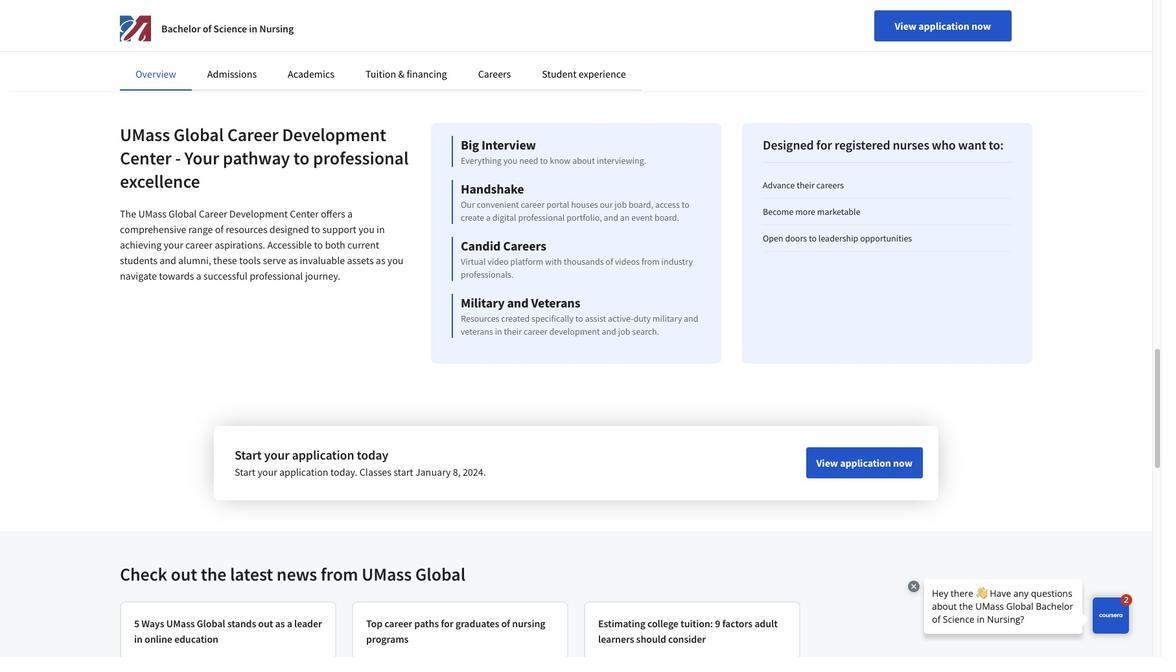 Task type: vqa. For each thing, say whether or not it's contained in the screenshot.
View application now related to Bachelor of Science in Nursing
yes



Task type: locate. For each thing, give the bounding box(es) containing it.
out right stands on the left of page
[[258, 618, 273, 631]]

ways
[[141, 618, 164, 631]]

to
[[293, 146, 310, 170], [540, 155, 548, 167], [682, 199, 690, 211], [311, 223, 320, 236], [809, 233, 817, 244], [314, 239, 323, 252], [575, 313, 583, 325]]

professional inside umass global career development center - your pathway to professional excellence
[[313, 146, 409, 170]]

career up range
[[199, 207, 227, 220]]

interviewing.
[[597, 155, 646, 167]]

and inside the umass global career development center offers a comprehensive range of resources designed to support you in achieving your career aspirations. accessible to both current students and alumni, these tools serve as invaluable assets as you navigate towards a successful professional journey.
[[160, 254, 176, 267]]

1 horizontal spatial view
[[895, 19, 917, 32]]

leader
[[294, 618, 322, 631]]

create
[[461, 212, 484, 224]]

1 vertical spatial now
[[893, 457, 913, 470]]

their down created
[[504, 326, 522, 338]]

1 vertical spatial view
[[816, 457, 838, 470]]

from
[[642, 256, 660, 268], [321, 563, 358, 587]]

1 vertical spatial view application now button
[[806, 448, 923, 479]]

excellence
[[120, 170, 200, 193]]

0 horizontal spatial their
[[504, 326, 522, 338]]

1 vertical spatial their
[[504, 326, 522, 338]]

in down created
[[495, 326, 502, 338]]

military and veterans resources created specifically to assist active-duty military and veterans in their career development and job search.
[[461, 295, 698, 338]]

january
[[415, 466, 451, 479]]

job
[[615, 199, 627, 211], [618, 326, 630, 338]]

active-
[[608, 313, 634, 325]]

videos
[[615, 256, 640, 268]]

these
[[213, 254, 237, 267]]

global
[[174, 123, 224, 146], [169, 207, 197, 220], [415, 563, 466, 587], [197, 618, 225, 631]]

0 horizontal spatial out
[[171, 563, 197, 587]]

0 horizontal spatial professional
[[250, 270, 303, 283]]

as down accessible
[[288, 254, 298, 267]]

0 vertical spatial you
[[503, 155, 518, 167]]

professional inside the umass global career development center offers a comprehensive range of resources designed to support you in achieving your career aspirations. accessible to both current students and alumni, these tools serve as invaluable assets as you navigate towards a successful professional journey.
[[250, 270, 303, 283]]

from right "videos"
[[642, 256, 660, 268]]

as left leader
[[275, 618, 285, 631]]

know
[[550, 155, 571, 167]]

you right "assets" in the left top of the page
[[387, 254, 404, 267]]

1 vertical spatial out
[[258, 618, 273, 631]]

in inside military and veterans resources created specifically to assist active-duty military and veterans in their career development and job search.
[[495, 326, 502, 338]]

careers link
[[478, 67, 511, 80]]

the
[[120, 207, 136, 220]]

global up excellence
[[174, 123, 224, 146]]

professional down serve
[[250, 270, 303, 283]]

0 vertical spatial for
[[817, 137, 832, 153]]

and down our
[[604, 212, 618, 224]]

development inside the umass global career development center offers a comprehensive range of resources designed to support you in achieving your career aspirations. accessible to both current students and alumni, these tools serve as invaluable assets as you navigate towards a successful professional journey.
[[229, 207, 288, 220]]

careers up platform
[[503, 238, 546, 254]]

accessible
[[267, 239, 312, 252]]

a inside 5 ways umass global stands out as a leader in online education
[[287, 618, 292, 631]]

career down specifically
[[524, 326, 548, 338]]

job up an
[[615, 199, 627, 211]]

global up "paths"
[[415, 563, 466, 587]]

professionals.
[[461, 269, 514, 281]]

1 vertical spatial careers
[[503, 238, 546, 254]]

offers
[[321, 207, 345, 220]]

1 horizontal spatial center
[[290, 207, 319, 220]]

umass global career development center - your pathway to professional excellence
[[120, 123, 409, 193]]

0 vertical spatial professional
[[313, 146, 409, 170]]

a inside handshake our convenient career portal houses our job board, access to create a digital professional portfolio, and an event board.
[[486, 212, 491, 224]]

news
[[277, 563, 317, 587]]

2 start from the top
[[235, 466, 256, 479]]

umass left -
[[120, 123, 170, 146]]

1 vertical spatial view application now
[[816, 457, 913, 470]]

0 vertical spatial center
[[120, 146, 172, 170]]

career inside umass global career development center - your pathway to professional excellence
[[227, 123, 279, 146]]

job inside handshake our convenient career portal houses our job board, access to create a digital professional portfolio, and an event board.
[[615, 199, 627, 211]]

both
[[325, 239, 345, 252]]

designed
[[270, 223, 309, 236]]

view application now
[[895, 19, 991, 32], [816, 457, 913, 470]]

student experience link
[[542, 67, 626, 80]]

towards
[[159, 270, 194, 283]]

view application now for bachelor of science in nursing
[[895, 19, 991, 32]]

event
[[632, 212, 653, 224]]

1 vertical spatial you
[[359, 223, 375, 236]]

0 vertical spatial career
[[227, 123, 279, 146]]

0 vertical spatial their
[[797, 180, 815, 191]]

0 horizontal spatial for
[[441, 618, 453, 631]]

out
[[171, 563, 197, 587], [258, 618, 273, 631]]

a
[[347, 207, 353, 220], [486, 212, 491, 224], [196, 270, 201, 283], [287, 618, 292, 631]]

umass inside 5 ways umass global stands out as a leader in online education
[[166, 618, 195, 631]]

in up current
[[377, 223, 385, 236]]

tuition & financing
[[366, 67, 447, 80]]

careers left student
[[478, 67, 511, 80]]

1 horizontal spatial now
[[972, 19, 991, 32]]

0 horizontal spatial center
[[120, 146, 172, 170]]

5 ways umass global stands out as a leader in online education link
[[134, 616, 322, 658]]

and up towards
[[160, 254, 176, 267]]

global inside the umass global career development center offers a comprehensive range of resources designed to support you in achieving your career aspirations. accessible to both current students and alumni, these tools serve as invaluable assets as you navigate towards a successful professional journey.
[[169, 207, 197, 220]]

center up designed
[[290, 207, 319, 220]]

thousands
[[564, 256, 604, 268]]

experience
[[579, 67, 626, 80]]

start your application today start your application today. classes start january 8, 2024.
[[235, 447, 486, 479]]

pathway
[[223, 146, 290, 170]]

to inside the big interview everything you need to know about interviewing.
[[540, 155, 548, 167]]

1 vertical spatial start
[[235, 466, 256, 479]]

1 vertical spatial for
[[441, 618, 453, 631]]

0 horizontal spatial as
[[275, 618, 285, 631]]

&
[[398, 67, 405, 80]]

in down the 5
[[134, 633, 143, 646]]

9
[[715, 618, 720, 631]]

you down interview
[[503, 155, 518, 167]]

of left nursing
[[501, 618, 510, 631]]

check
[[120, 563, 167, 587]]

tools
[[239, 254, 261, 267]]

0 vertical spatial out
[[171, 563, 197, 587]]

resources
[[226, 223, 267, 236]]

center inside the umass global career development center offers a comprehensive range of resources designed to support you in achieving your career aspirations. accessible to both current students and alumni, these tools serve as invaluable assets as you navigate towards a successful professional journey.
[[290, 207, 319, 220]]

portal
[[547, 199, 569, 211]]

1 vertical spatial job
[[618, 326, 630, 338]]

0 horizontal spatial you
[[359, 223, 375, 236]]

0 vertical spatial development
[[282, 123, 386, 146]]

career down range
[[185, 239, 213, 252]]

-
[[175, 146, 181, 170]]

as right "assets" in the left top of the page
[[376, 254, 385, 267]]

1 vertical spatial center
[[290, 207, 319, 220]]

from right news on the left bottom of the page
[[321, 563, 358, 587]]

a right offers
[[347, 207, 353, 220]]

to inside handshake our convenient career portal houses our job board, access to create a digital professional portfolio, and an event board.
[[682, 199, 690, 211]]

classes
[[360, 466, 392, 479]]

adult
[[755, 618, 778, 631]]

out inside 5 ways umass global stands out as a leader in online education
[[258, 618, 273, 631]]

1 horizontal spatial out
[[258, 618, 273, 631]]

education
[[174, 633, 218, 646]]

1 vertical spatial career
[[199, 207, 227, 220]]

0 horizontal spatial view
[[816, 457, 838, 470]]

career up programs
[[385, 618, 412, 631]]

global inside umass global career development center - your pathway to professional excellence
[[174, 123, 224, 146]]

for inside top career paths for graduates of nursing programs
[[441, 618, 453, 631]]

of right range
[[215, 223, 224, 236]]

you
[[503, 155, 518, 167], [359, 223, 375, 236], [387, 254, 404, 267]]

0 vertical spatial from
[[642, 256, 660, 268]]

as
[[288, 254, 298, 267], [376, 254, 385, 267], [275, 618, 285, 631]]

professional up offers
[[313, 146, 409, 170]]

2 vertical spatial professional
[[250, 270, 303, 283]]

of left science
[[203, 22, 211, 35]]

center inside umass global career development center - your pathway to professional excellence
[[120, 146, 172, 170]]

careers
[[816, 180, 844, 191]]

nursing
[[259, 22, 294, 35]]

for right "paths"
[[441, 618, 453, 631]]

2 vertical spatial you
[[387, 254, 404, 267]]

need
[[519, 155, 538, 167]]

professional down portal
[[518, 212, 565, 224]]

advance their careers
[[763, 180, 844, 191]]

a left leader
[[287, 618, 292, 631]]

view for start your application today. classes start january 8, 2024.
[[816, 457, 838, 470]]

1 horizontal spatial professional
[[313, 146, 409, 170]]

0 vertical spatial start
[[235, 447, 262, 463]]

paths
[[414, 618, 439, 631]]

career
[[227, 123, 279, 146], [199, 207, 227, 220]]

a down alumni,
[[196, 270, 201, 283]]

0 vertical spatial view application now button
[[874, 10, 1012, 41]]

financing
[[407, 67, 447, 80]]

now for start your application today. classes start january 8, 2024.
[[893, 457, 913, 470]]

umass
[[120, 123, 170, 146], [138, 207, 166, 220], [362, 563, 412, 587], [166, 618, 195, 631]]

to up development
[[575, 313, 583, 325]]

science
[[213, 22, 247, 35]]

0 vertical spatial your
[[164, 239, 183, 252]]

umass up top
[[362, 563, 412, 587]]

as inside 5 ways umass global stands out as a leader in online education
[[275, 618, 285, 631]]

2 horizontal spatial you
[[503, 155, 518, 167]]

top
[[366, 618, 383, 631]]

slides element
[[133, 53, 1020, 66]]

umass up comprehensive
[[138, 207, 166, 220]]

of left "videos"
[[606, 256, 613, 268]]

to right pathway
[[293, 146, 310, 170]]

0 vertical spatial view application now
[[895, 19, 991, 32]]

you up current
[[359, 223, 375, 236]]

the
[[201, 563, 226, 587]]

of inside the umass global career development center offers a comprehensive range of resources designed to support you in achieving your career aspirations. accessible to both current students and alumni, these tools serve as invaluable assets as you navigate towards a successful professional journey.
[[215, 223, 224, 236]]

navigate
[[120, 270, 157, 283]]

0 horizontal spatial from
[[321, 563, 358, 587]]

1 vertical spatial professional
[[518, 212, 565, 224]]

overview
[[135, 67, 176, 80]]

for right designed on the right top of the page
[[817, 137, 832, 153]]

out left the
[[171, 563, 197, 587]]

to right access
[[682, 199, 690, 211]]

designed
[[763, 137, 814, 153]]

2024.
[[463, 466, 486, 479]]

1 horizontal spatial from
[[642, 256, 660, 268]]

created
[[501, 313, 530, 325]]

2 horizontal spatial professional
[[518, 212, 565, 224]]

want
[[958, 137, 986, 153]]

career left portal
[[521, 199, 545, 211]]

job down active-
[[618, 326, 630, 338]]

1 horizontal spatial their
[[797, 180, 815, 191]]

platform
[[510, 256, 543, 268]]

career inside military and veterans resources created specifically to assist active-duty military and veterans in their career development and job search.
[[524, 326, 548, 338]]

a right create
[[486, 212, 491, 224]]

view application now button for bachelor of science in nursing
[[874, 10, 1012, 41]]

umass up education
[[166, 618, 195, 631]]

global up range
[[169, 207, 197, 220]]

global up education
[[197, 618, 225, 631]]

aspirations.
[[215, 239, 265, 252]]

their left careers
[[797, 180, 815, 191]]

career
[[521, 199, 545, 211], [185, 239, 213, 252], [524, 326, 548, 338], [385, 618, 412, 631]]

and right military
[[684, 313, 698, 325]]

center left -
[[120, 146, 172, 170]]

everything
[[461, 155, 502, 167]]

range
[[188, 223, 213, 236]]

to right need
[[540, 155, 548, 167]]

0 vertical spatial job
[[615, 199, 627, 211]]

in right science
[[249, 22, 257, 35]]

our
[[461, 199, 475, 211]]

1 vertical spatial development
[[229, 207, 288, 220]]

interview
[[482, 137, 536, 153]]

military
[[653, 313, 682, 325]]

in inside 5 ways umass global stands out as a leader in online education
[[134, 633, 143, 646]]

career inside the umass global career development center offers a comprehensive range of resources designed to support you in achieving your career aspirations. accessible to both current students and alumni, these tools serve as invaluable assets as you navigate towards a successful professional journey.
[[185, 239, 213, 252]]

0 horizontal spatial now
[[893, 457, 913, 470]]

1 vertical spatial from
[[321, 563, 358, 587]]

0 vertical spatial view
[[895, 19, 917, 32]]

career right your
[[227, 123, 279, 146]]

top career paths for graduates of nursing programs
[[366, 618, 546, 646]]

with
[[545, 256, 562, 268]]

consider
[[668, 633, 706, 646]]

1 horizontal spatial as
[[288, 254, 298, 267]]

the umass global career development center offers a comprehensive range of resources designed to support you in achieving your career aspirations. accessible to both current students and alumni, these tools serve as invaluable assets as you navigate towards a successful professional journey.
[[120, 207, 404, 283]]

graduates
[[456, 618, 499, 631]]

0 vertical spatial now
[[972, 19, 991, 32]]

view
[[895, 19, 917, 32], [816, 457, 838, 470]]



Task type: describe. For each thing, give the bounding box(es) containing it.
estimating college tuition: 9 factors adult learners should consider link
[[598, 616, 786, 658]]

become more marketable
[[763, 206, 861, 218]]

career inside top career paths for graduates of nursing programs
[[385, 618, 412, 631]]

and inside handshake our convenient career portal houses our job board, access to create a digital professional portfolio, and an event board.
[[604, 212, 618, 224]]

view application now button for start your application today. classes start january 8, 2024.
[[806, 448, 923, 479]]

virtual
[[461, 256, 486, 268]]

board,
[[629, 199, 653, 211]]

students
[[120, 254, 158, 267]]

houses
[[571, 199, 598, 211]]

to left support
[[311, 223, 320, 236]]

to inside military and veterans resources created specifically to assist active-duty military and veterans in their career development and job search.
[[575, 313, 583, 325]]

about
[[573, 155, 595, 167]]

today.
[[330, 466, 357, 479]]

digital
[[493, 212, 516, 224]]

leadership
[[819, 233, 859, 244]]

convenient
[[477, 199, 519, 211]]

and down active-
[[602, 326, 616, 338]]

academics
[[288, 67, 335, 80]]

video
[[488, 256, 509, 268]]

start
[[394, 466, 413, 479]]

handshake
[[461, 181, 524, 197]]

to right doors
[[809, 233, 817, 244]]

1 start from the top
[[235, 447, 262, 463]]

assets
[[347, 254, 374, 267]]

big interview everything you need to know about interviewing.
[[461, 137, 646, 167]]

duty
[[634, 313, 651, 325]]

estimating
[[598, 618, 646, 631]]

handshake our convenient career portal houses our job board, access to create a digital professional portfolio, and an event board.
[[461, 181, 690, 224]]

view application now for start your application today. classes start january 8, 2024.
[[816, 457, 913, 470]]

search.
[[632, 326, 659, 338]]

nurses
[[893, 137, 930, 153]]

candid
[[461, 238, 501, 254]]

academics link
[[288, 67, 335, 80]]

college
[[648, 618, 679, 631]]

admissions link
[[207, 67, 257, 80]]

global inside 5 ways umass global stands out as a leader in online education
[[197, 618, 225, 631]]

current
[[347, 239, 379, 252]]

military
[[461, 295, 505, 311]]

journey.
[[305, 270, 340, 283]]

doors
[[785, 233, 807, 244]]

specifically
[[532, 313, 574, 325]]

view for bachelor of science in nursing
[[895, 19, 917, 32]]

top career paths for graduates of nursing programs link
[[366, 616, 554, 658]]

comprehensive
[[120, 223, 186, 236]]

career inside the umass global career development center offers a comprehensive range of resources designed to support you in achieving your career aspirations. accessible to both current students and alumni, these tools serve as invaluable assets as you navigate towards a successful professional journey.
[[199, 207, 227, 220]]

2 vertical spatial your
[[258, 466, 277, 479]]

advance
[[763, 180, 795, 191]]

industry
[[662, 256, 693, 268]]

learners
[[598, 633, 634, 646]]

your inside the umass global career development center offers a comprehensive range of resources designed to support you in achieving your career aspirations. accessible to both current students and alumni, these tools serve as invaluable assets as you navigate towards a successful professional journey.
[[164, 239, 183, 252]]

overview link
[[135, 67, 176, 80]]

of inside candid careers virtual video platform with thousands of videos from industry professionals.
[[606, 256, 613, 268]]

achieving
[[120, 239, 162, 252]]

1 horizontal spatial you
[[387, 254, 404, 267]]

resources
[[461, 313, 499, 325]]

from inside candid careers virtual video platform with thousands of videos from industry professionals.
[[642, 256, 660, 268]]

tuition
[[366, 67, 396, 80]]

of inside top career paths for graduates of nursing programs
[[501, 618, 510, 631]]

candid careers virtual video platform with thousands of videos from industry professionals.
[[461, 238, 693, 281]]

to up invaluable
[[314, 239, 323, 252]]

student
[[542, 67, 577, 80]]

bachelor
[[161, 22, 201, 35]]

careers inside candid careers virtual video platform with thousands of videos from industry professionals.
[[503, 238, 546, 254]]

professional inside handshake our convenient career portal houses our job board, access to create a digital professional portfolio, and an event board.
[[518, 212, 565, 224]]

become
[[763, 206, 794, 218]]

today
[[357, 447, 389, 463]]

portfolio,
[[567, 212, 602, 224]]

open doors to leadership opportunities
[[763, 233, 912, 244]]

should
[[636, 633, 666, 646]]

now for bachelor of science in nursing
[[972, 19, 991, 32]]

support
[[322, 223, 356, 236]]

2 horizontal spatial as
[[376, 254, 385, 267]]

1 horizontal spatial for
[[817, 137, 832, 153]]

estimating college tuition: 9 factors adult learners should consider
[[598, 618, 778, 646]]

successful
[[203, 270, 248, 283]]

our
[[600, 199, 613, 211]]

umass inside the umass global career development center offers a comprehensive range of resources designed to support you in achieving your career aspirations. accessible to both current students and alumni, these tools serve as invaluable assets as you navigate towards a successful professional journey.
[[138, 207, 166, 220]]

you inside the big interview everything you need to know about interviewing.
[[503, 155, 518, 167]]

university of massachusetts global logo image
[[120, 13, 151, 44]]

access
[[655, 199, 680, 211]]

programs
[[366, 633, 409, 646]]

5
[[134, 618, 139, 631]]

marketable
[[817, 206, 861, 218]]

and up created
[[507, 295, 529, 311]]

to inside umass global career development center - your pathway to professional excellence
[[293, 146, 310, 170]]

their inside military and veterans resources created specifically to assist active-duty military and veterans in their career development and job search.
[[504, 326, 522, 338]]

veterans
[[461, 326, 493, 338]]

factors
[[722, 618, 753, 631]]

career inside handshake our convenient career portal houses our job board, access to create a digital professional portfolio, and an event board.
[[521, 199, 545, 211]]

1 vertical spatial your
[[264, 447, 289, 463]]

an
[[620, 212, 630, 224]]

development inside umass global career development center - your pathway to professional excellence
[[282, 123, 386, 146]]

umass inside umass global career development center - your pathway to professional excellence
[[120, 123, 170, 146]]

veterans
[[531, 295, 580, 311]]

job inside military and veterans resources created specifically to assist active-duty military and veterans in their career development and job search.
[[618, 326, 630, 338]]

in inside the umass global career development center offers a comprehensive range of resources designed to support you in achieving your career aspirations. accessible to both current students and alumni, these tools serve as invaluable assets as you navigate towards a successful professional journey.
[[377, 223, 385, 236]]

online
[[145, 633, 172, 646]]

registered
[[835, 137, 890, 153]]

to:
[[989, 137, 1004, 153]]

invaluable
[[300, 254, 345, 267]]

student experience
[[542, 67, 626, 80]]

opportunities
[[860, 233, 912, 244]]

0 vertical spatial careers
[[478, 67, 511, 80]]



